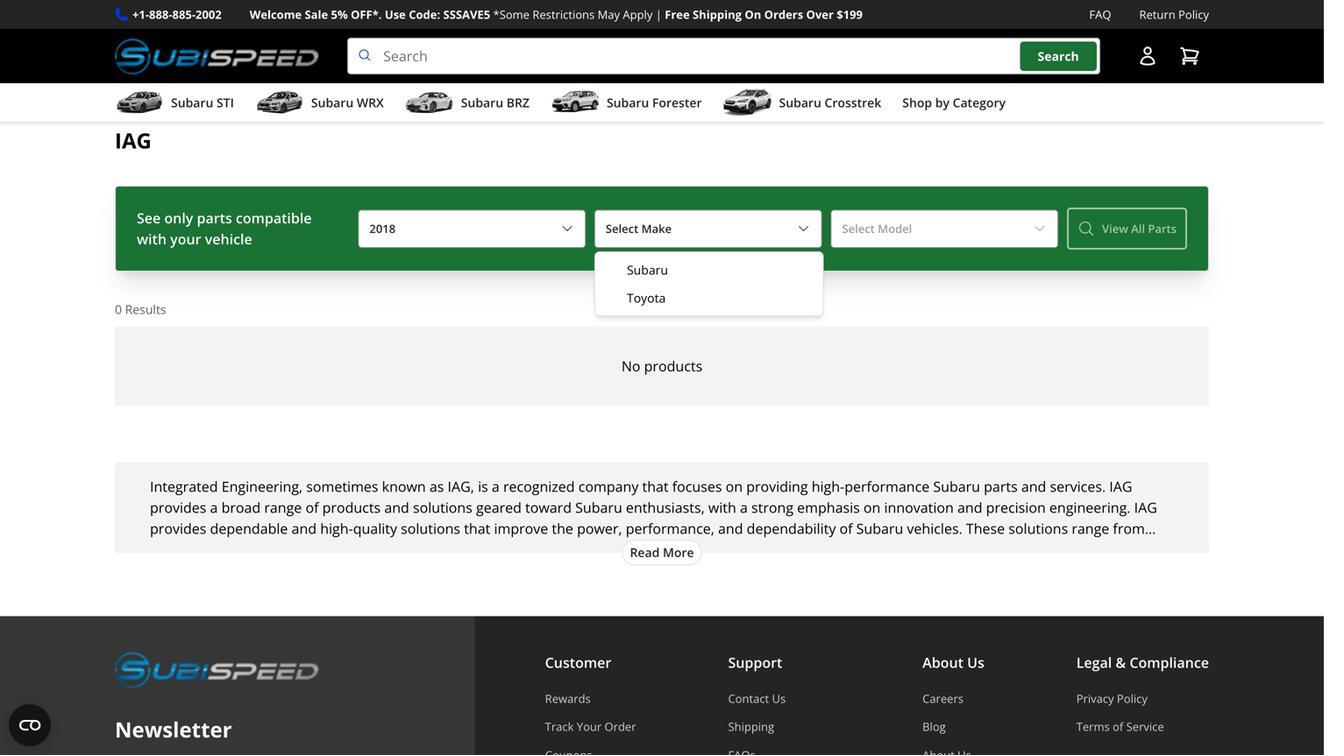 Task type: locate. For each thing, give the bounding box(es) containing it.
welcome sale 5% off*. use code: sssave5 *some restrictions may apply | free shipping on orders over $199
[[250, 7, 863, 22]]

return policy link
[[1139, 5, 1209, 24]]

0 horizontal spatial us
[[772, 691, 786, 707]]

return policy
[[1139, 7, 1209, 22]]

policy up terms of service "link"
[[1117, 691, 1148, 707]]

shipping left on
[[693, 7, 742, 22]]

policy right return
[[1178, 7, 1209, 22]]

search input field
[[347, 38, 1100, 75]]

5%
[[331, 7, 348, 22]]

results
[[125, 301, 166, 318]]

contact us link
[[728, 691, 830, 707]]

1 horizontal spatial policy
[[1178, 7, 1209, 22]]

+1-888-885-2002 link
[[132, 5, 222, 24]]

track your order
[[545, 719, 636, 735]]

service
[[1126, 719, 1164, 735]]

shipping
[[693, 7, 742, 22], [728, 719, 774, 735]]

*some
[[493, 7, 530, 22]]

group
[[599, 256, 819, 312]]

&
[[1116, 653, 1126, 672]]

compliance
[[1130, 653, 1209, 672]]

us
[[967, 653, 984, 672], [772, 691, 786, 707]]

1 vertical spatial us
[[772, 691, 786, 707]]

sssave5
[[443, 7, 490, 22]]

contact
[[728, 691, 769, 707]]

no products
[[621, 357, 702, 376]]

+1-
[[132, 7, 149, 22]]

more
[[663, 544, 694, 561]]

1 horizontal spatial us
[[967, 653, 984, 672]]

privacy policy
[[1076, 691, 1148, 707]]

support
[[728, 653, 782, 672]]

0 results
[[115, 301, 166, 318]]

about us
[[922, 653, 984, 672]]

policy inside return policy link
[[1178, 7, 1209, 22]]

faq
[[1089, 7, 1111, 22]]

vehicle
[[205, 230, 252, 249]]

us right about
[[967, 653, 984, 672]]

0 vertical spatial policy
[[1178, 7, 1209, 22]]

apply
[[623, 7, 653, 22]]

$199
[[837, 7, 863, 22]]

customer
[[545, 653, 611, 672]]

sale
[[305, 7, 328, 22]]

885-
[[172, 7, 196, 22]]

group containing subaru
[[599, 256, 819, 312]]

toyota
[[627, 290, 666, 306]]

contact us
[[728, 691, 786, 707]]

us for contact us
[[772, 691, 786, 707]]

see only parts compatible with your vehicle
[[137, 209, 312, 249]]

no
[[621, 357, 640, 376]]

see
[[137, 209, 161, 228]]

compatible
[[236, 209, 312, 228]]

careers
[[922, 691, 964, 707]]

policy for privacy policy
[[1117, 691, 1148, 707]]

only
[[164, 209, 193, 228]]

track your order link
[[545, 719, 636, 735]]

search
[[1038, 48, 1079, 64]]

careers link
[[922, 691, 984, 707]]

shipping down the contact
[[728, 719, 774, 735]]

policy
[[1178, 7, 1209, 22], [1117, 691, 1148, 707]]

your
[[577, 719, 602, 735]]

terms of service
[[1076, 719, 1164, 735]]

us up shipping link
[[772, 691, 786, 707]]

0 vertical spatial us
[[967, 653, 984, 672]]

rewards
[[545, 691, 591, 707]]

legal
[[1076, 653, 1112, 672]]

products
[[644, 357, 702, 376]]

about
[[922, 653, 963, 672]]

888-
[[149, 7, 172, 22]]

0 horizontal spatial policy
[[1117, 691, 1148, 707]]

1 vertical spatial policy
[[1117, 691, 1148, 707]]

faq link
[[1089, 5, 1111, 24]]

over
[[806, 7, 834, 22]]



Task type: vqa. For each thing, say whether or not it's contained in the screenshot.
'wheels'
no



Task type: describe. For each thing, give the bounding box(es) containing it.
us for about us
[[967, 653, 984, 672]]

blog
[[922, 719, 946, 735]]

may
[[598, 7, 620, 22]]

read
[[630, 544, 660, 561]]

privacy
[[1076, 691, 1114, 707]]

blog link
[[922, 719, 984, 735]]

free
[[665, 7, 690, 22]]

privacy policy link
[[1076, 691, 1209, 707]]

your
[[170, 230, 201, 249]]

return
[[1139, 7, 1175, 22]]

+1-888-885-2002
[[132, 7, 222, 22]]

rewards link
[[545, 691, 636, 707]]

0
[[115, 301, 122, 318]]

legal & compliance
[[1076, 653, 1209, 672]]

with
[[137, 230, 167, 249]]

shipping link
[[728, 719, 830, 735]]

search button
[[1020, 42, 1097, 71]]

terms of service link
[[1076, 719, 1209, 735]]

iag
[[115, 126, 152, 155]]

2002
[[196, 7, 222, 22]]

1 vertical spatial shipping
[[728, 719, 774, 735]]

newsletter
[[115, 716, 232, 744]]

use
[[385, 7, 406, 22]]

code:
[[409, 7, 440, 22]]

track
[[545, 719, 574, 735]]

subaru
[[627, 262, 668, 278]]

order
[[605, 719, 636, 735]]

off*.
[[351, 7, 382, 22]]

|
[[656, 7, 662, 22]]

policy for return policy
[[1178, 7, 1209, 22]]

read more
[[630, 544, 694, 561]]

orders
[[764, 7, 803, 22]]

terms
[[1076, 719, 1110, 735]]

parts
[[197, 209, 232, 228]]

of
[[1113, 719, 1123, 735]]

restrictions
[[532, 7, 595, 22]]

0 vertical spatial shipping
[[693, 7, 742, 22]]

open widget image
[[9, 705, 51, 747]]

on
[[745, 7, 761, 22]]

welcome
[[250, 7, 302, 22]]



